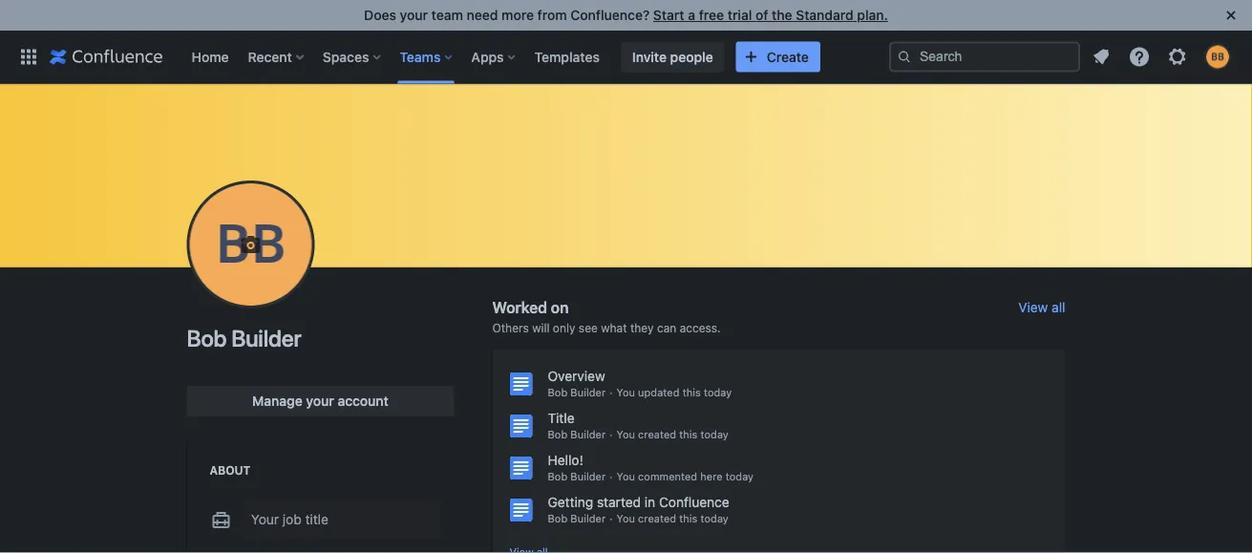 Task type: locate. For each thing, give the bounding box(es) containing it.
today right updated
[[704, 386, 732, 399]]

you for getting started in confluence
[[617, 513, 635, 525]]

you commented here today
[[617, 471, 754, 483]]

worked on
[[493, 299, 569, 317]]

you for overview
[[617, 386, 635, 399]]

can
[[657, 321, 677, 334]]

you down you updated this today
[[617, 428, 635, 441]]

you created this today
[[617, 428, 729, 441], [617, 513, 729, 525]]

1 vertical spatial your
[[306, 393, 334, 409]]

you created this today down you updated this today
[[617, 428, 729, 441]]

you up started at the bottom of the page
[[617, 471, 635, 483]]

1 you created this today from the top
[[617, 428, 729, 441]]

1 created from the top
[[638, 428, 676, 441]]

builder for overview
[[571, 386, 606, 399]]

0 horizontal spatial your
[[306, 393, 334, 409]]

team
[[432, 7, 463, 23]]

confluence?
[[571, 7, 650, 23]]

builder down 'overview'
[[571, 386, 606, 399]]

you
[[617, 386, 635, 399], [617, 428, 635, 441], [617, 471, 635, 483], [617, 513, 635, 525]]

global element
[[11, 30, 889, 84]]

a
[[688, 7, 696, 23]]

this for overview
[[683, 386, 701, 399]]

1 vertical spatial created
[[638, 513, 676, 525]]

0 vertical spatial created
[[638, 428, 676, 441]]

1 vertical spatial you created this today
[[617, 513, 729, 525]]

bob builder for hello!
[[548, 471, 606, 483]]

view all link
[[1019, 300, 1066, 315]]

your right manage
[[306, 393, 334, 409]]

bob builder down title
[[548, 428, 606, 441]]

you down started at the bottom of the page
[[617, 513, 635, 525]]

you created this today for title
[[617, 428, 729, 441]]

does
[[364, 7, 396, 23]]

view
[[1019, 300, 1048, 315]]

bob builder for getting started in confluence
[[548, 513, 606, 525]]

others
[[493, 321, 529, 334]]

created
[[638, 428, 676, 441], [638, 513, 676, 525]]

builder down getting
[[571, 513, 606, 525]]

your for account
[[306, 393, 334, 409]]

created down updated
[[638, 428, 676, 441]]

today
[[704, 386, 732, 399], [701, 428, 729, 441], [726, 471, 754, 483], [701, 513, 729, 525]]

3 you from the top
[[617, 471, 635, 483]]

help icon image
[[1128, 45, 1151, 68]]

today for getting started in confluence
[[701, 513, 729, 525]]

all
[[1052, 300, 1066, 315]]

of
[[756, 7, 769, 23]]

banner
[[0, 30, 1253, 84]]

2 vertical spatial this
[[679, 513, 698, 525]]

2 you from the top
[[617, 428, 635, 441]]

bob builder
[[187, 325, 301, 352], [548, 386, 606, 399], [548, 428, 606, 441], [548, 471, 606, 483], [548, 513, 606, 525]]

builder up manage
[[231, 325, 301, 352]]

you created this today down confluence
[[617, 513, 729, 525]]

builder for hello!
[[571, 471, 606, 483]]

today up the here
[[701, 428, 729, 441]]

apps button
[[466, 42, 523, 72]]

0 vertical spatial you created this today
[[617, 428, 729, 441]]

today for hello!
[[726, 471, 754, 483]]

your left team
[[400, 7, 428, 23]]

1 vertical spatial this
[[679, 428, 698, 441]]

2 created from the top
[[638, 513, 676, 525]]

invite
[[632, 49, 667, 64]]

standard
[[796, 7, 854, 23]]

home
[[192, 49, 229, 64]]

templates
[[535, 49, 600, 64]]

account
[[338, 393, 389, 409]]

this up you commented here today
[[679, 428, 698, 441]]

bob builder down getting
[[548, 513, 606, 525]]

manage your account
[[252, 393, 389, 409]]

today down confluence
[[701, 513, 729, 525]]

bob builder down hello!
[[548, 471, 606, 483]]

will
[[532, 321, 550, 334]]

bob builder down 'overview'
[[548, 386, 606, 399]]

worked
[[493, 299, 547, 317]]

your
[[400, 7, 428, 23], [306, 393, 334, 409]]

this down confluence
[[679, 513, 698, 525]]

apps
[[471, 49, 504, 64]]

bob builder up manage
[[187, 325, 301, 352]]

this right updated
[[683, 386, 701, 399]]

the
[[772, 7, 793, 23]]

bob for title
[[548, 428, 568, 441]]

1 you from the top
[[617, 386, 635, 399]]

builder down title
[[571, 428, 606, 441]]

see
[[579, 321, 598, 334]]

confluence image
[[50, 45, 163, 68], [50, 45, 163, 68]]

2 you created this today from the top
[[617, 513, 729, 525]]

teams button
[[394, 42, 460, 72]]

0 vertical spatial this
[[683, 386, 701, 399]]

4 you from the top
[[617, 513, 635, 525]]

1 horizontal spatial your
[[400, 7, 428, 23]]

here
[[701, 471, 723, 483]]

bob builder for overview
[[548, 386, 606, 399]]

builder down hello!
[[571, 471, 606, 483]]

updated
[[638, 386, 680, 399]]

title
[[548, 410, 575, 426]]

this
[[683, 386, 701, 399], [679, 428, 698, 441], [679, 513, 698, 525]]

created down in
[[638, 513, 676, 525]]

title
[[305, 512, 329, 527]]

you for hello!
[[617, 471, 635, 483]]

what
[[601, 321, 627, 334]]

today right the here
[[726, 471, 754, 483]]

created for getting started in confluence
[[638, 513, 676, 525]]

this for title
[[679, 428, 698, 441]]

started
[[597, 494, 641, 510]]

others will only see what they can access.
[[493, 321, 721, 334]]

your job title
[[251, 512, 329, 527]]

bob
[[187, 325, 227, 352], [548, 386, 568, 399], [548, 428, 568, 441], [548, 471, 568, 483], [548, 513, 568, 525]]

need
[[467, 7, 498, 23]]

builder
[[231, 325, 301, 352], [571, 386, 606, 399], [571, 428, 606, 441], [571, 471, 606, 483], [571, 513, 606, 525]]

overview
[[548, 368, 605, 384]]

created for title
[[638, 428, 676, 441]]

0 vertical spatial your
[[400, 7, 428, 23]]

trial
[[728, 7, 752, 23]]

bob for overview
[[548, 386, 568, 399]]

you for title
[[617, 428, 635, 441]]

you left updated
[[617, 386, 635, 399]]

bob for hello!
[[548, 471, 568, 483]]

access.
[[680, 321, 721, 334]]

profile image actions image
[[239, 233, 262, 256]]



Task type: vqa. For each thing, say whether or not it's contained in the screenshot.
MORE
yes



Task type: describe. For each thing, give the bounding box(es) containing it.
spaces button
[[317, 42, 388, 72]]

appswitcher icon image
[[17, 45, 40, 68]]

in
[[645, 494, 656, 510]]

invite people
[[632, 49, 713, 64]]

job
[[283, 512, 302, 527]]

settings icon image
[[1167, 45, 1189, 68]]

Search field
[[889, 42, 1081, 72]]

teams
[[400, 49, 441, 64]]

today for title
[[701, 428, 729, 441]]

commented
[[638, 471, 698, 483]]

confluence
[[659, 494, 730, 510]]

free
[[699, 7, 724, 23]]

start a free trial of the standard plan. link
[[653, 7, 888, 23]]

manage your account link
[[187, 386, 454, 417]]

search image
[[897, 49, 912, 64]]

spaces
[[323, 49, 369, 64]]

close image
[[1220, 4, 1243, 27]]

only
[[553, 321, 576, 334]]

bob builder for title
[[548, 428, 606, 441]]

they
[[631, 321, 654, 334]]

about
[[210, 463, 251, 477]]

plan.
[[857, 7, 888, 23]]

recent
[[248, 49, 292, 64]]

your for team
[[400, 7, 428, 23]]

home link
[[186, 42, 235, 72]]

on
[[551, 299, 569, 317]]

builder for getting started in confluence
[[571, 513, 606, 525]]

more
[[502, 7, 534, 23]]

from
[[538, 7, 567, 23]]

notification icon image
[[1090, 45, 1113, 68]]

builder for title
[[571, 428, 606, 441]]

you updated this today
[[617, 386, 732, 399]]

you created this today for getting started in confluence
[[617, 513, 729, 525]]

getting
[[548, 494, 594, 510]]

manage
[[252, 393, 303, 409]]

start
[[653, 7, 685, 23]]

getting started in confluence
[[548, 494, 730, 510]]

people
[[670, 49, 713, 64]]

banner containing home
[[0, 30, 1253, 84]]

create button
[[736, 42, 821, 72]]

today for overview
[[704, 386, 732, 399]]

your
[[251, 512, 279, 527]]

bob for getting started in confluence
[[548, 513, 568, 525]]

create
[[767, 49, 809, 64]]

invite people button
[[621, 42, 725, 72]]

hello!
[[548, 452, 583, 468]]

this for getting started in confluence
[[679, 513, 698, 525]]

templates link
[[529, 42, 606, 72]]

does your team need more from confluence? start a free trial of the standard plan.
[[364, 7, 888, 23]]

recent button
[[242, 42, 311, 72]]

view all
[[1019, 300, 1066, 315]]



